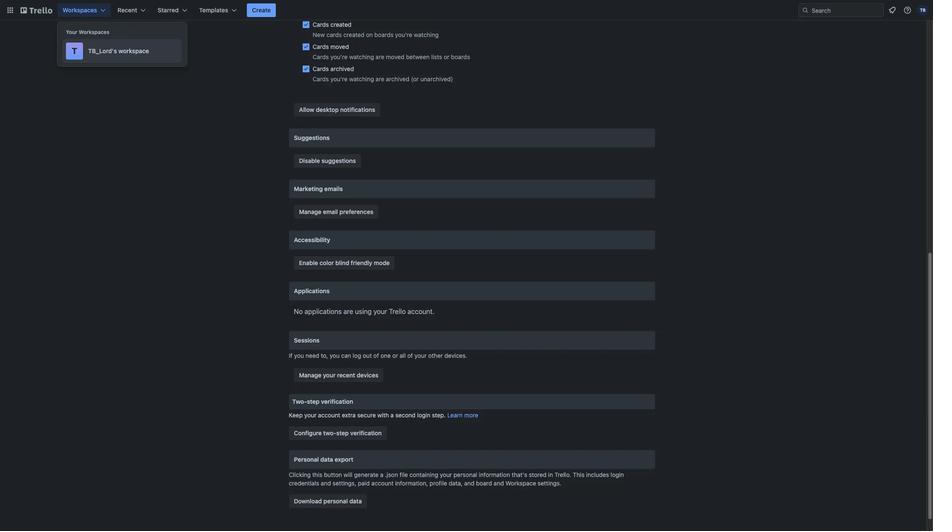 Task type: vqa. For each thing, say whether or not it's contained in the screenshot.
the leftmost the at
no



Task type: locate. For each thing, give the bounding box(es) containing it.
your right keep
[[304, 412, 316, 419]]

your up profile
[[440, 471, 452, 478]]

t
[[72, 46, 77, 56]]

configure two-step verification
[[294, 430, 382, 437]]

configure two-step verification link
[[289, 427, 387, 440]]

personal down settings,
[[323, 498, 348, 505]]

1 horizontal spatial a
[[391, 412, 394, 419]]

recent
[[337, 372, 355, 379]]

suggestions
[[294, 134, 330, 141]]

1 vertical spatial are
[[376, 75, 384, 83]]

1 vertical spatial data
[[349, 498, 362, 505]]

0 vertical spatial watching
[[414, 31, 439, 38]]

0 horizontal spatial and
[[321, 480, 331, 487]]

paid
[[358, 480, 370, 487]]

or left all
[[392, 352, 398, 359]]

cards for cards archived
[[313, 65, 329, 72]]

your right using
[[373, 308, 387, 315]]

containing
[[410, 471, 438, 478]]

0 horizontal spatial data
[[320, 456, 333, 463]]

all
[[400, 352, 406, 359]]

cards moved
[[313, 43, 349, 50]]

2 vertical spatial watching
[[349, 75, 374, 83]]

manage left email
[[299, 208, 321, 215]]

you right if
[[294, 352, 304, 359]]

3 cards from the top
[[313, 53, 329, 60]]

between
[[406, 53, 430, 60]]

0 horizontal spatial personal
[[323, 498, 348, 505]]

create
[[252, 6, 271, 14]]

1 horizontal spatial or
[[444, 53, 449, 60]]

login left step.
[[417, 412, 430, 419]]

if
[[289, 352, 292, 359]]

personal inside clicking this button will generate a .json file containing your personal information that's stored in trello. this includes login credentials and settings, paid account information, profile data, and board and workspace settings.
[[454, 471, 477, 478]]

1 horizontal spatial moved
[[386, 53, 404, 60]]

or right lists
[[444, 53, 449, 60]]

watching up "between"
[[414, 31, 439, 38]]

archived down cards moved
[[330, 65, 354, 72]]

2 cards from the top
[[313, 43, 329, 50]]

are for archived
[[376, 75, 384, 83]]

3 and from the left
[[494, 480, 504, 487]]

0 horizontal spatial of
[[373, 352, 379, 359]]

1 cards from the top
[[313, 21, 329, 28]]

1 horizontal spatial account
[[371, 480, 394, 487]]

can
[[341, 352, 351, 359]]

created up 'cards'
[[330, 21, 351, 28]]

1 vertical spatial archived
[[386, 75, 409, 83]]

personal data export
[[294, 456, 353, 463]]

0 horizontal spatial boards
[[374, 31, 393, 38]]

1 vertical spatial moved
[[386, 53, 404, 60]]

or
[[444, 53, 449, 60], [392, 352, 398, 359]]

0 horizontal spatial account
[[318, 412, 340, 419]]

1 vertical spatial you're
[[330, 53, 348, 60]]

and down information
[[494, 480, 504, 487]]

primary element
[[0, 0, 933, 20]]

boards right on on the left top of the page
[[374, 31, 393, 38]]

clicking
[[289, 471, 311, 478]]

1 vertical spatial boards
[[451, 53, 470, 60]]

a left .json
[[380, 471, 383, 478]]

login right the includes
[[611, 471, 624, 478]]

your left other
[[415, 352, 427, 359]]

you're
[[395, 31, 412, 38], [330, 53, 348, 60], [330, 75, 348, 83]]

1 horizontal spatial step
[[336, 430, 349, 437]]

0 vertical spatial manage
[[299, 208, 321, 215]]

2 manage from the top
[[299, 372, 321, 379]]

secure
[[357, 412, 376, 419]]

lists
[[431, 53, 442, 60]]

verification up extra
[[321, 398, 353, 405]]

1 vertical spatial account
[[371, 480, 394, 487]]

verification down secure
[[350, 430, 382, 437]]

your workspaces
[[66, 29, 109, 35]]

and right data,
[[464, 480, 474, 487]]

cards archived
[[313, 65, 354, 72]]

that's
[[512, 471, 527, 478]]

1 vertical spatial personal
[[323, 498, 348, 505]]

personal up data,
[[454, 471, 477, 478]]

other
[[428, 352, 443, 359]]

1 vertical spatial watching
[[349, 53, 374, 60]]

you
[[294, 352, 304, 359], [330, 352, 340, 359]]

disable
[[299, 157, 320, 164]]

archived
[[330, 65, 354, 72], [386, 75, 409, 83]]

with
[[377, 412, 389, 419]]

Search field
[[809, 4, 883, 17]]

boards right lists
[[451, 53, 470, 60]]

archived left (or
[[386, 75, 409, 83]]

0 vertical spatial workspaces
[[63, 6, 97, 14]]

1 horizontal spatial data
[[349, 498, 362, 505]]

1 vertical spatial login
[[611, 471, 624, 478]]

data down paid
[[349, 498, 362, 505]]

recent
[[118, 6, 137, 14]]

board
[[476, 480, 492, 487]]

0 horizontal spatial step
[[307, 398, 319, 405]]

moved left "between"
[[386, 53, 404, 60]]

0 vertical spatial login
[[417, 412, 430, 419]]

manage your recent devices
[[299, 372, 378, 379]]

a right with
[[391, 412, 394, 419]]

applications
[[294, 287, 330, 295]]

are
[[376, 53, 384, 60], [376, 75, 384, 83], [343, 308, 353, 315]]

a inside clicking this button will generate a .json file containing your personal information that's stored in trello. this includes login credentials and settings, paid account information, profile data, and board and workspace settings.
[[380, 471, 383, 478]]

0 notifications image
[[887, 5, 897, 15]]

no applications are using your trello account.
[[294, 308, 434, 315]]

0 horizontal spatial login
[[417, 412, 430, 419]]

manage email preferences link
[[294, 205, 378, 219]]

4 cards from the top
[[313, 65, 329, 72]]

0 vertical spatial data
[[320, 456, 333, 463]]

5 cards from the top
[[313, 75, 329, 83]]

your
[[373, 308, 387, 315], [415, 352, 427, 359], [323, 372, 336, 379], [304, 412, 316, 419], [440, 471, 452, 478]]

2 horizontal spatial and
[[494, 480, 504, 487]]

devices.
[[444, 352, 467, 359]]

0 horizontal spatial you
[[294, 352, 304, 359]]

new
[[313, 31, 325, 38]]

information
[[479, 471, 510, 478]]

starred button
[[153, 3, 192, 17]]

1 horizontal spatial and
[[464, 480, 474, 487]]

of
[[373, 352, 379, 359], [407, 352, 413, 359]]

step down extra
[[336, 430, 349, 437]]

0 vertical spatial a
[[391, 412, 394, 419]]

1 horizontal spatial archived
[[386, 75, 409, 83]]

1 vertical spatial a
[[380, 471, 383, 478]]

enable color blind friendly mode
[[299, 259, 390, 266]]

verification
[[321, 398, 353, 405], [350, 430, 382, 437]]

are up cards you're watching are archived (or unarchived)
[[376, 53, 384, 60]]

watching down on on the left top of the page
[[349, 53, 374, 60]]

your inside clicking this button will generate a .json file containing your personal information that's stored in trello. this includes login credentials and settings, paid account information, profile data, and board and workspace settings.
[[440, 471, 452, 478]]

are for moved
[[376, 53, 384, 60]]

cards you're watching are moved between lists or boards
[[313, 53, 470, 60]]

you're down cards archived
[[330, 75, 348, 83]]

1 horizontal spatial you
[[330, 352, 340, 359]]

1 vertical spatial step
[[336, 430, 349, 437]]

are left using
[[343, 308, 353, 315]]

created
[[330, 21, 351, 28], [343, 31, 364, 38]]

manage down need
[[299, 372, 321, 379]]

will
[[344, 471, 352, 478]]

personal
[[454, 471, 477, 478], [323, 498, 348, 505]]

data up the button
[[320, 456, 333, 463]]

1 horizontal spatial of
[[407, 352, 413, 359]]

step.
[[432, 412, 446, 419]]

to,
[[321, 352, 328, 359]]

1 horizontal spatial boards
[[451, 53, 470, 60]]

workspaces up your workspaces
[[63, 6, 97, 14]]

account down .json
[[371, 480, 394, 487]]

watching down cards archived
[[349, 75, 374, 83]]

profile
[[430, 480, 447, 487]]

includes
[[586, 471, 609, 478]]

you're down cards moved
[[330, 53, 348, 60]]

boards
[[374, 31, 393, 38], [451, 53, 470, 60]]

0 vertical spatial archived
[[330, 65, 354, 72]]

0 vertical spatial personal
[[454, 471, 477, 478]]

workspaces up tb_lord's
[[79, 29, 109, 35]]

1 manage from the top
[[299, 208, 321, 215]]

1 vertical spatial manage
[[299, 372, 321, 379]]

you're up cards you're watching are moved between lists or boards
[[395, 31, 412, 38]]

are down cards you're watching are moved between lists or boards
[[376, 75, 384, 83]]

login inside clicking this button will generate a .json file containing your personal information that's stored in trello. this includes login credentials and settings, paid account information, profile data, and board and workspace settings.
[[611, 471, 624, 478]]

created left on on the left top of the page
[[343, 31, 364, 38]]

two-step verification
[[292, 398, 353, 405]]

0 horizontal spatial or
[[392, 352, 398, 359]]

account inside clicking this button will generate a .json file containing your personal information that's stored in trello. this includes login credentials and settings, paid account information, profile data, and board and workspace settings.
[[371, 480, 394, 487]]

2 vertical spatial you're
[[330, 75, 348, 83]]

you're for archived
[[330, 75, 348, 83]]

you right to,
[[330, 352, 340, 359]]

0 horizontal spatial a
[[380, 471, 383, 478]]

step
[[307, 398, 319, 405], [336, 430, 349, 437]]

suggestions
[[321, 157, 356, 164]]

moved
[[330, 43, 349, 50], [386, 53, 404, 60]]

0 horizontal spatial moved
[[330, 43, 349, 50]]

1 vertical spatial verification
[[350, 430, 382, 437]]

configure
[[294, 430, 322, 437]]

1 horizontal spatial personal
[[454, 471, 477, 478]]

workspaces inside popup button
[[63, 6, 97, 14]]

data
[[320, 456, 333, 463], [349, 498, 362, 505]]

1 horizontal spatial login
[[611, 471, 624, 478]]

account down two-step verification
[[318, 412, 340, 419]]

2 of from the left
[[407, 352, 413, 359]]

moved down 'cards'
[[330, 43, 349, 50]]

0 vertical spatial are
[[376, 53, 384, 60]]

a
[[391, 412, 394, 419], [380, 471, 383, 478]]

step up configure
[[307, 398, 319, 405]]

more
[[464, 412, 478, 419]]

settings.
[[538, 480, 561, 487]]

of right out
[[373, 352, 379, 359]]

and down the button
[[321, 480, 331, 487]]

account.
[[408, 308, 434, 315]]

of right all
[[407, 352, 413, 359]]



Task type: describe. For each thing, give the bounding box(es) containing it.
preferences
[[340, 208, 373, 215]]

one
[[381, 352, 391, 359]]

credentials
[[289, 480, 319, 487]]

templates button
[[194, 3, 242, 17]]

marketing
[[294, 185, 323, 192]]

allow desktop notifications link
[[294, 103, 380, 117]]

manage for manage your recent devices
[[299, 372, 321, 379]]

recent button
[[112, 3, 151, 17]]

0 vertical spatial verification
[[321, 398, 353, 405]]

this
[[573, 471, 585, 478]]

log
[[353, 352, 361, 359]]

your left recent
[[323, 372, 336, 379]]

generate
[[354, 471, 379, 478]]

new cards created on boards you're watching
[[313, 31, 439, 38]]

manage for manage email preferences
[[299, 208, 321, 215]]

1 you from the left
[[294, 352, 304, 359]]

workspace
[[118, 47, 149, 54]]

1 and from the left
[[321, 480, 331, 487]]

email
[[323, 208, 338, 215]]

1 vertical spatial workspaces
[[79, 29, 109, 35]]

accessibility
[[294, 236, 330, 243]]

2 you from the left
[[330, 352, 340, 359]]

0 vertical spatial moved
[[330, 43, 349, 50]]

0 vertical spatial created
[[330, 21, 351, 28]]

0 vertical spatial account
[[318, 412, 340, 419]]

unarchived)
[[420, 75, 453, 83]]

desktop
[[316, 106, 339, 113]]

manage your recent devices link
[[294, 369, 383, 382]]

cards for cards moved
[[313, 43, 329, 50]]

disable suggestions link
[[294, 154, 361, 168]]

no
[[294, 308, 303, 315]]

1 vertical spatial created
[[343, 31, 364, 38]]

sessions
[[294, 337, 320, 344]]

allow
[[299, 106, 314, 113]]

need
[[306, 352, 319, 359]]

if you need to, you can log out of one or all of your other devices.
[[289, 352, 467, 359]]

file
[[400, 471, 408, 478]]

two-
[[323, 430, 336, 437]]

trello
[[389, 308, 406, 315]]

two-
[[292, 398, 307, 405]]

cards for cards you're watching are archived (or unarchived)
[[313, 75, 329, 83]]

learn
[[447, 412, 463, 419]]

starred
[[158, 6, 179, 14]]

1 of from the left
[[373, 352, 379, 359]]

templates
[[199, 6, 228, 14]]

this
[[312, 471, 322, 478]]

open information menu image
[[903, 6, 912, 14]]

button
[[324, 471, 342, 478]]

mode
[[374, 259, 390, 266]]

keep
[[289, 412, 303, 419]]

cards
[[327, 31, 342, 38]]

back to home image
[[20, 3, 52, 17]]

2 vertical spatial are
[[343, 308, 353, 315]]

manage email preferences
[[299, 208, 373, 215]]

tb_lord's workspace
[[88, 47, 149, 54]]

download
[[294, 498, 322, 505]]

tb_lord's
[[88, 47, 117, 54]]

friendly
[[351, 259, 372, 266]]

2 and from the left
[[464, 480, 474, 487]]

watching for archived
[[349, 75, 374, 83]]

allow desktop notifications
[[299, 106, 375, 113]]

enable
[[299, 259, 318, 266]]

search image
[[802, 7, 809, 14]]

on
[[366, 31, 373, 38]]

in
[[548, 471, 553, 478]]

enable color blind friendly mode link
[[294, 256, 395, 270]]

watching for moved
[[349, 53, 374, 60]]

learn more link
[[447, 412, 478, 419]]

notifications
[[340, 106, 375, 113]]

.json
[[385, 471, 398, 478]]

data,
[[449, 480, 463, 487]]

0 vertical spatial step
[[307, 398, 319, 405]]

0 vertical spatial you're
[[395, 31, 412, 38]]

clicking this button will generate a .json file containing your personal information that's stored in trello. this includes login credentials and settings, paid account information, profile data, and board and workspace settings.
[[289, 471, 624, 487]]

color
[[320, 259, 334, 266]]

cards for cards created
[[313, 21, 329, 28]]

export
[[335, 456, 353, 463]]

1 vertical spatial or
[[392, 352, 398, 359]]

0 horizontal spatial archived
[[330, 65, 354, 72]]

you're for moved
[[330, 53, 348, 60]]

cards for cards you're watching are moved between lists or boards
[[313, 53, 329, 60]]

devices
[[357, 372, 378, 379]]

extra
[[342, 412, 356, 419]]

out
[[363, 352, 372, 359]]

tyler black (tylerblack440) image
[[918, 5, 928, 15]]

using
[[355, 308, 372, 315]]

personal
[[294, 456, 319, 463]]

(or
[[411, 75, 419, 83]]

settings,
[[333, 480, 356, 487]]

workspaces button
[[57, 3, 111, 17]]

0 vertical spatial or
[[444, 53, 449, 60]]

marketing emails
[[294, 185, 343, 192]]

stored
[[529, 471, 547, 478]]

0 vertical spatial boards
[[374, 31, 393, 38]]

trello.
[[555, 471, 571, 478]]

download personal data
[[294, 498, 362, 505]]

applications
[[305, 308, 342, 315]]

cards created
[[313, 21, 351, 28]]

information,
[[395, 480, 428, 487]]



